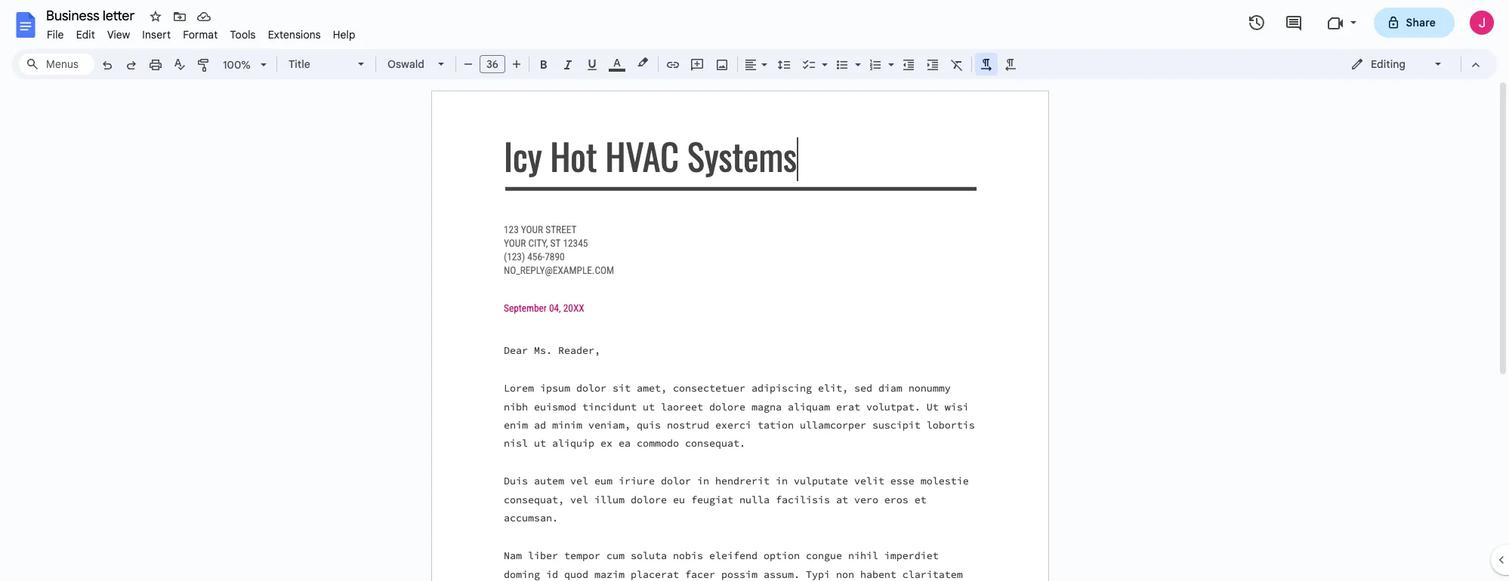 Task type: locate. For each thing, give the bounding box(es) containing it.
insert
[[142, 28, 171, 42]]

menu bar containing file
[[41, 20, 362, 45]]

application
[[0, 0, 1509, 582]]

view
[[107, 28, 130, 42]]

extensions
[[268, 28, 321, 42]]

Zoom field
[[217, 54, 273, 76]]

tools
[[230, 28, 256, 42]]

Star checkbox
[[145, 6, 166, 27]]

oswald
[[388, 57, 424, 71]]

share
[[1406, 16, 1436, 29]]

menu bar inside 'menu bar' banner
[[41, 20, 362, 45]]

bulleted list menu image
[[851, 54, 861, 60]]

menu bar
[[41, 20, 362, 45]]

Rename text field
[[41, 6, 144, 24]]

Zoom text field
[[219, 54, 255, 76]]

help menu item
[[327, 26, 362, 44]]

application containing share
[[0, 0, 1509, 582]]

Font size field
[[480, 55, 511, 74]]

format menu item
[[177, 26, 224, 44]]



Task type: describe. For each thing, give the bounding box(es) containing it.
text color image
[[609, 54, 625, 72]]

main toolbar
[[94, 0, 1023, 429]]

file
[[47, 28, 64, 42]]

title
[[289, 57, 310, 71]]

edit menu item
[[70, 26, 101, 44]]

checklist menu image
[[818, 54, 828, 60]]

Menus field
[[19, 54, 94, 75]]

editing
[[1371, 57, 1406, 71]]

line & paragraph spacing image
[[775, 54, 793, 75]]

help
[[333, 28, 356, 42]]

view menu item
[[101, 26, 136, 44]]

insert menu item
[[136, 26, 177, 44]]

tools menu item
[[224, 26, 262, 44]]

mode and view toolbar
[[1339, 49, 1488, 79]]

format
[[183, 28, 218, 42]]

insert image image
[[713, 54, 731, 75]]

editing button
[[1340, 53, 1454, 76]]

edit
[[76, 28, 95, 42]]

Font size text field
[[480, 55, 505, 73]]

styles list. title selected. option
[[289, 54, 349, 75]]

menu bar banner
[[0, 0, 1509, 582]]

extensions menu item
[[262, 26, 327, 44]]

share button
[[1374, 8, 1455, 38]]

highlight color image
[[635, 54, 651, 72]]

oswald option
[[388, 54, 429, 75]]

file menu item
[[41, 26, 70, 44]]



Task type: vqa. For each thing, say whether or not it's contained in the screenshot.
Star checkbox
yes



